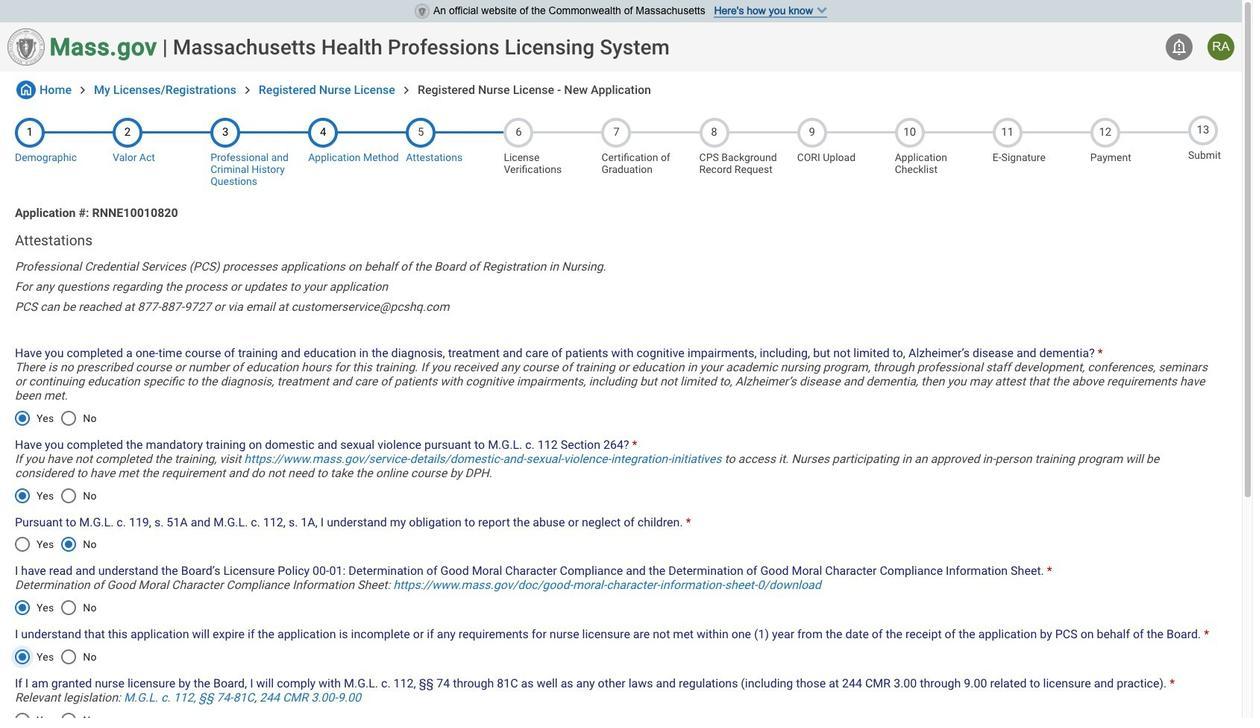 Task type: describe. For each thing, give the bounding box(es) containing it.
5 option group from the top
[[6, 639, 104, 675]]

4 option group from the top
[[6, 590, 104, 626]]

massachusetts state seal image
[[7, 28, 45, 66]]



Task type: locate. For each thing, give the bounding box(es) containing it.
6 option group from the top
[[6, 703, 104, 719]]

2 option group from the top
[[6, 478, 104, 514]]

1 vertical spatial heading
[[15, 232, 1228, 249]]

1 option group from the top
[[6, 401, 104, 436]]

no color image
[[1171, 38, 1189, 56], [16, 81, 36, 99], [240, 83, 255, 98], [399, 83, 414, 98]]

option group
[[6, 401, 104, 436], [6, 478, 104, 514], [6, 527, 104, 563], [6, 590, 104, 626], [6, 639, 104, 675], [6, 703, 104, 719]]

massachusetts state seal image
[[415, 4, 430, 19]]

3 option group from the top
[[6, 527, 104, 563]]

no color image
[[75, 83, 90, 98]]

0 vertical spatial heading
[[173, 35, 670, 59]]

heading
[[173, 35, 670, 59], [15, 232, 1228, 249]]



Task type: vqa. For each thing, say whether or not it's contained in the screenshot.
row
no



